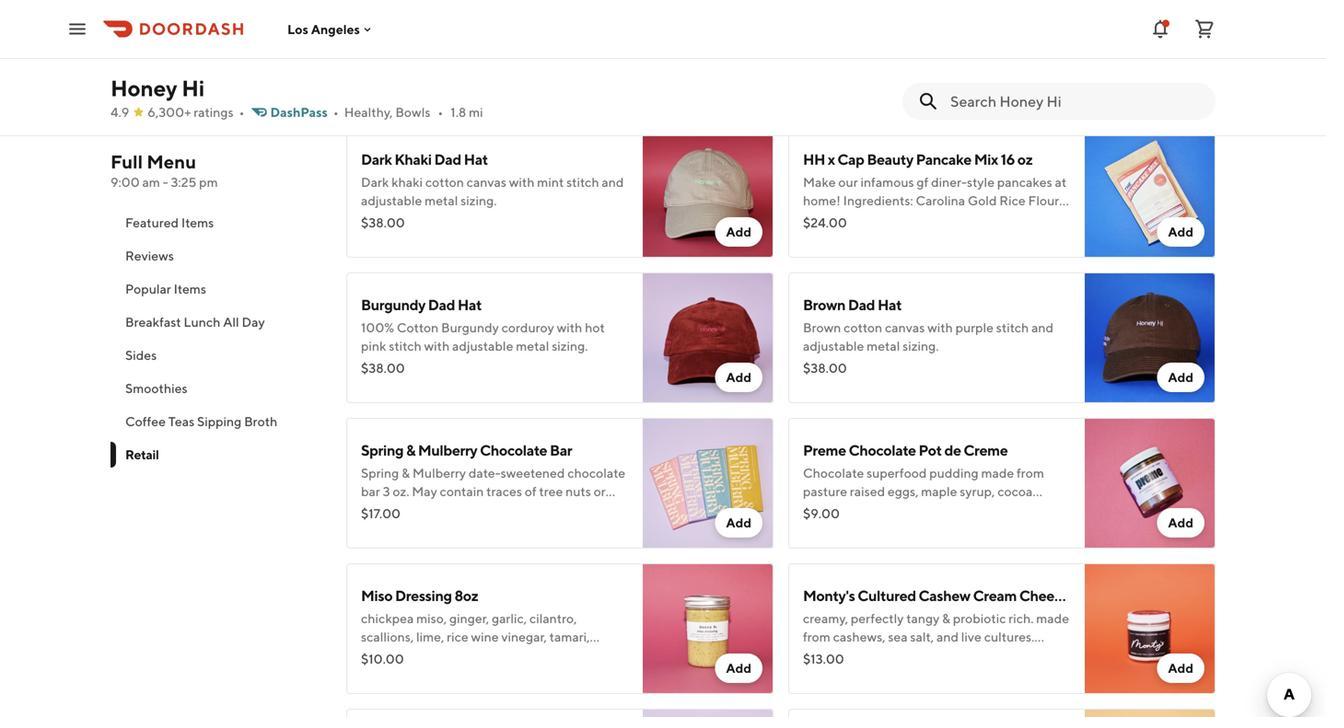 Task type: locate. For each thing, give the bounding box(es) containing it.
coffee
[[125, 414, 166, 429]]

-
[[163, 175, 168, 190]]

miso,
[[417, 611, 447, 627]]

butter,
[[803, 503, 842, 518]]

popular
[[125, 281, 171, 297]]

burgundy right 'cotton'
[[441, 320, 499, 335]]

open menu image
[[66, 18, 88, 40]]

preme chocolate pot de creme image
[[1085, 418, 1216, 549]]

add for chocolate
[[1169, 516, 1194, 531]]

0 horizontal spatial •
[[239, 105, 245, 120]]

ratings
[[194, 105, 234, 120]]

1 horizontal spatial •
[[333, 105, 339, 120]]

sizing. for dark khaki dad hat
[[461, 193, 497, 208]]

probiotic
[[953, 611, 1007, 627]]

0 items, open order cart image
[[1194, 18, 1216, 40]]

with inside dark khaki dad hat dark khaki cotton canvas with mint stitch and adjustable metal sizing. $38.00
[[509, 175, 535, 190]]

add for khaki
[[726, 224, 752, 240]]

made up cocoa
[[982, 466, 1015, 481]]

•
[[239, 105, 245, 120], [333, 105, 339, 120], [438, 105, 443, 120]]

dad inside "burgundy dad hat 100% cotton burgundy corduroy with hot pink stitch with adjustable metal sizing. $38.00"
[[428, 296, 455, 314]]

featured items button
[[111, 206, 324, 240]]

dad for brown
[[848, 296, 875, 314]]

1 horizontal spatial made
[[1037, 611, 1070, 627]]

stitch right the purple
[[997, 320, 1029, 335]]

retail down coffee
[[125, 447, 159, 463]]

cilantro,
[[530, 611, 577, 627]]

broth
[[244, 414, 278, 429]]

menu
[[147, 151, 196, 173]]

$38.00 down khaki
[[361, 215, 405, 230]]

superfood
[[867, 466, 927, 481]]

sizing. inside dark khaki dad hat dark khaki cotton canvas with mint stitch and adjustable metal sizing. $38.00
[[461, 193, 497, 208]]

tangy
[[907, 611, 940, 627]]

reviews button
[[111, 240, 324, 273]]

from up cocoa
[[1017, 466, 1045, 481]]

los
[[287, 21, 309, 37]]

bowls
[[396, 105, 431, 120]]

• for 6,300+ ratings •
[[239, 105, 245, 120]]

specialty tea image
[[1085, 0, 1216, 48]]

canvas inside brown dad hat brown cotton canvas with purple stitch and adjustable metal sizing. $38.00
[[885, 320, 925, 335]]

stitch inside brown dad hat brown cotton canvas with purple stitch and adjustable metal sizing. $38.00
[[997, 320, 1029, 335]]

made inside monty's cultured cashew cream cheese 6oz creamy, perfectly tangy & probiotic rich. made from cashews, sea salt, and live cultures. vegan & dairy free.
[[1037, 611, 1070, 627]]

0 horizontal spatial oil,
[[454, 648, 471, 663]]

dad for burgundy
[[428, 296, 455, 314]]

sizing. inside "burgundy dad hat 100% cotton burgundy corduroy with hot pink stitch with adjustable metal sizing. $38.00"
[[552, 339, 588, 354]]

0 horizontal spatial metal
[[425, 193, 458, 208]]

1 horizontal spatial sizing.
[[552, 339, 588, 354]]

with down 'cotton'
[[424, 339, 450, 354]]

$38.00 down pink
[[361, 361, 405, 376]]

$38.00 for burgundy
[[361, 361, 405, 376]]

smoothies
[[125, 381, 188, 396]]

from up vegan
[[803, 630, 831, 645]]

2 horizontal spatial and
[[1032, 320, 1054, 335]]

oil, down rice
[[454, 648, 471, 663]]

stitch inside "burgundy dad hat 100% cotton burgundy corduroy with hot pink stitch with adjustable metal sizing. $38.00"
[[389, 339, 422, 354]]

stitch
[[567, 175, 599, 190], [997, 320, 1029, 335], [389, 339, 422, 354]]

dark left khaki
[[361, 175, 389, 190]]

los angeles button
[[287, 21, 375, 37]]

1 horizontal spatial burgundy
[[441, 320, 499, 335]]

and right the purple
[[1032, 320, 1054, 335]]

1 horizontal spatial adjustable
[[452, 339, 514, 354]]

1 vertical spatial sea
[[361, 667, 381, 682]]

0 vertical spatial dark
[[361, 151, 392, 168]]

2 oil, from the left
[[504, 648, 521, 663]]

3 • from the left
[[438, 105, 443, 120]]

1 horizontal spatial retail
[[346, 87, 399, 111]]

with left hot
[[557, 320, 583, 335]]

0 horizontal spatial sea
[[361, 667, 381, 682]]

oil, down vinegar,
[[504, 648, 521, 663]]

cocoa
[[998, 484, 1033, 499]]

1 • from the left
[[239, 105, 245, 120]]

stitch right the mint
[[567, 175, 599, 190]]

adjustable inside brown dad hat brown cotton canvas with purple stitch and adjustable metal sizing. $38.00
[[803, 339, 865, 354]]

hat inside "burgundy dad hat 100% cotton burgundy corduroy with hot pink stitch with adjustable metal sizing. $38.00"
[[458, 296, 482, 314]]

sea inside monty's cultured cashew cream cheese 6oz creamy, perfectly tangy & probiotic rich. made from cashews, sea salt, and live cultures. vegan & dairy free.
[[889, 630, 908, 645]]

sea down the toasted
[[361, 667, 381, 682]]

dashpass
[[270, 105, 328, 120]]

cotton inside dark khaki dad hat dark khaki cotton canvas with mint stitch and adjustable metal sizing. $38.00
[[426, 175, 464, 190]]

los angeles
[[287, 21, 360, 37]]

0 horizontal spatial and
[[602, 175, 624, 190]]

canvas left the purple
[[885, 320, 925, 335]]

with
[[509, 175, 535, 190], [557, 320, 583, 335], [928, 320, 953, 335], [424, 339, 450, 354]]

metal inside "burgundy dad hat 100% cotton burgundy corduroy with hot pink stitch with adjustable metal sizing. $38.00"
[[516, 339, 550, 354]]

1 vertical spatial from
[[803, 630, 831, 645]]

items inside button
[[174, 281, 206, 297]]

stitch inside dark khaki dad hat dark khaki cotton canvas with mint stitch and adjustable metal sizing. $38.00
[[567, 175, 599, 190]]

and left live
[[937, 630, 959, 645]]

1 horizontal spatial from
[[1017, 466, 1045, 481]]

0 horizontal spatial from
[[803, 630, 831, 645]]

100%
[[361, 320, 394, 335]]

sugar
[[980, 521, 1012, 536]]

mulberry
[[418, 442, 478, 459]]

0 horizontal spatial canvas
[[467, 175, 507, 190]]

lime,
[[416, 630, 444, 645]]

dad inside brown dad hat brown cotton canvas with purple stitch and adjustable metal sizing. $38.00
[[848, 296, 875, 314]]

chili
[[524, 648, 548, 663]]

Item Search search field
[[951, 91, 1202, 111]]

0 horizontal spatial cotton
[[426, 175, 464, 190]]

1 vertical spatial cotton
[[844, 320, 883, 335]]

eggs,
[[888, 484, 919, 499]]

made down cheese
[[1037, 611, 1070, 627]]

sea
[[889, 630, 908, 645], [361, 667, 381, 682]]

6,300+
[[148, 105, 191, 120]]

sizing.
[[461, 193, 497, 208], [552, 339, 588, 354], [903, 339, 939, 354]]

2 vertical spatial and
[[937, 630, 959, 645]]

0 vertical spatial brown
[[803, 296, 846, 314]]

vanilla,
[[941, 503, 981, 518]]

lunch
[[184, 315, 221, 330]]

0 vertical spatial and
[[602, 175, 624, 190]]

2 horizontal spatial sizing.
[[903, 339, 939, 354]]

stitch down 'cotton'
[[389, 339, 422, 354]]

vegan
[[803, 648, 839, 663]]

1 horizontal spatial oil,
[[504, 648, 521, 663]]

& inside preme chocolate pot de creme chocolate superfood pudding made from pasture raised eggs, maple syrup, cocoa butter, cacao, collagen, vanilla, prebiotics, oat & tapioca flour. 10g protein 5g sugar
[[803, 521, 812, 536]]

0 vertical spatial stitch
[[567, 175, 599, 190]]

sesame
[[408, 648, 452, 663]]

0 vertical spatial burgundy
[[361, 296, 426, 314]]

canvas inside dark khaki dad hat dark khaki cotton canvas with mint stitch and adjustable metal sizing. $38.00
[[467, 175, 507, 190]]

chickpea
[[361, 611, 414, 627]]

2 horizontal spatial •
[[438, 105, 443, 120]]

cotton inside brown dad hat brown cotton canvas with purple stitch and adjustable metal sizing. $38.00
[[844, 320, 883, 335]]

metal inside dark khaki dad hat dark khaki cotton canvas with mint stitch and adjustable metal sizing. $38.00
[[425, 193, 458, 208]]

2 dark from the top
[[361, 175, 389, 190]]

with left the mint
[[509, 175, 535, 190]]

add for 6oz
[[1169, 661, 1194, 676]]

1 horizontal spatial stitch
[[567, 175, 599, 190]]

oz
[[1018, 151, 1033, 168]]

beauty
[[867, 151, 914, 168]]

live
[[962, 630, 982, 645]]

1 horizontal spatial cotton
[[844, 320, 883, 335]]

retail right dashpass •
[[346, 87, 399, 111]]

1 vertical spatial dark
[[361, 175, 389, 190]]

rich.
[[1009, 611, 1034, 627]]

oil,
[[454, 648, 471, 663], [504, 648, 521, 663]]

burgundy
[[361, 296, 426, 314], [441, 320, 499, 335]]

0 vertical spatial sea
[[889, 630, 908, 645]]

from inside preme chocolate pot de creme chocolate superfood pudding made from pasture raised eggs, maple syrup, cocoa butter, cacao, collagen, vanilla, prebiotics, oat & tapioca flour. 10g protein 5g sugar
[[1017, 466, 1045, 481]]

honey,
[[588, 648, 627, 663]]

1 horizontal spatial sea
[[889, 630, 908, 645]]

$38.00 inside "burgundy dad hat 100% cotton burgundy corduroy with hot pink stitch with adjustable metal sizing. $38.00"
[[361, 361, 405, 376]]

hat for burgundy dad hat
[[458, 296, 482, 314]]

0 vertical spatial from
[[1017, 466, 1045, 481]]

1 vertical spatial and
[[1032, 320, 1054, 335]]

$38.00 inside dark khaki dad hat dark khaki cotton canvas with mint stitch and adjustable metal sizing. $38.00
[[361, 215, 405, 230]]

canvas
[[467, 175, 507, 190], [885, 320, 925, 335]]

made inside preme chocolate pot de creme chocolate superfood pudding made from pasture raised eggs, maple syrup, cocoa butter, cacao, collagen, vanilla, prebiotics, oat & tapioca flour. 10g protein 5g sugar
[[982, 466, 1015, 481]]

• for healthy, bowls • 1.8 mi
[[438, 105, 443, 120]]

2 • from the left
[[333, 105, 339, 120]]

garlic,
[[492, 611, 527, 627]]

1 horizontal spatial canvas
[[885, 320, 925, 335]]

• right ratings
[[239, 105, 245, 120]]

adjustable inside "burgundy dad hat 100% cotton burgundy corduroy with hot pink stitch with adjustable metal sizing. $38.00"
[[452, 339, 514, 354]]

1 horizontal spatial metal
[[516, 339, 550, 354]]

1 dark from the top
[[361, 151, 392, 168]]

1 vertical spatial brown
[[803, 320, 842, 335]]

$38.00 for dark
[[361, 215, 405, 230]]

0 horizontal spatial adjustable
[[361, 193, 422, 208]]

and right the mint
[[602, 175, 624, 190]]

bar
[[550, 442, 572, 459]]

• left 'healthy,'
[[333, 105, 339, 120]]

1 oil, from the left
[[454, 648, 471, 663]]

hat inside dark khaki dad hat dark khaki cotton canvas with mint stitch and adjustable metal sizing. $38.00
[[464, 151, 488, 168]]

0 horizontal spatial burgundy
[[361, 296, 426, 314]]

0 vertical spatial cotton
[[426, 175, 464, 190]]

1 horizontal spatial and
[[937, 630, 959, 645]]

1 vertical spatial made
[[1037, 611, 1070, 627]]

0 vertical spatial canvas
[[467, 175, 507, 190]]

add button for ginger,
[[715, 654, 763, 684]]

0 horizontal spatial sizing.
[[461, 193, 497, 208]]

$38.00 up the preme
[[803, 361, 847, 376]]

add for canvas
[[1169, 370, 1194, 385]]

featured
[[125, 215, 179, 230]]

adjustable inside dark khaki dad hat dark khaki cotton canvas with mint stitch and adjustable metal sizing. $38.00
[[361, 193, 422, 208]]

• left 1.8
[[438, 105, 443, 120]]

2 vertical spatial stitch
[[389, 339, 422, 354]]

0 horizontal spatial stitch
[[389, 339, 422, 354]]

stitch for burgundy dad hat
[[389, 339, 422, 354]]

sea up free.
[[889, 630, 908, 645]]

salt,
[[911, 630, 934, 645]]

1 vertical spatial retail
[[125, 447, 159, 463]]

and inside brown dad hat brown cotton canvas with purple stitch and adjustable metal sizing. $38.00
[[1032, 320, 1054, 335]]

0 vertical spatial items
[[181, 215, 214, 230]]

hh x cap beauty pancake mix 16 oz image
[[1085, 127, 1216, 258]]

with left the purple
[[928, 320, 953, 335]]

& down butter,
[[803, 521, 812, 536]]

2 horizontal spatial metal
[[867, 339, 901, 354]]

items inside button
[[181, 215, 214, 230]]

burgundy up 100%
[[361, 296, 426, 314]]

miso dressing 8oz image
[[643, 564, 774, 695]]

&
[[406, 442, 416, 459], [803, 521, 812, 536], [943, 611, 951, 627], [842, 648, 850, 663]]

pink
[[361, 339, 386, 354]]

hat inside brown dad hat brown cotton canvas with purple stitch and adjustable metal sizing. $38.00
[[878, 296, 902, 314]]

1 vertical spatial items
[[174, 281, 206, 297]]

5g
[[962, 521, 977, 536]]

dark left khaki at the top of the page
[[361, 151, 392, 168]]

hh
[[803, 151, 826, 168]]

and
[[602, 175, 624, 190], [1032, 320, 1054, 335], [937, 630, 959, 645]]

chocolate up the superfood
[[849, 442, 917, 459]]

0 horizontal spatial made
[[982, 466, 1015, 481]]

items up reviews button
[[181, 215, 214, 230]]

canvas left the mint
[[467, 175, 507, 190]]

metal for dad
[[425, 193, 458, 208]]

and inside dark khaki dad hat dark khaki cotton canvas with mint stitch and adjustable metal sizing. $38.00
[[602, 175, 624, 190]]

popular items button
[[111, 273, 324, 306]]

1 vertical spatial canvas
[[885, 320, 925, 335]]

2 horizontal spatial adjustable
[[803, 339, 865, 354]]

preme
[[803, 442, 847, 459]]

10g
[[893, 521, 914, 536]]

adjustable
[[361, 193, 422, 208], [452, 339, 514, 354], [803, 339, 865, 354]]

1 vertical spatial stitch
[[997, 320, 1029, 335]]

pancake
[[916, 151, 972, 168]]

items
[[181, 215, 214, 230], [174, 281, 206, 297]]

0 horizontal spatial retail
[[125, 447, 159, 463]]

metal
[[425, 193, 458, 208], [516, 339, 550, 354], [867, 339, 901, 354]]

0 vertical spatial made
[[982, 466, 1015, 481]]

items up 'breakfast lunch all day'
[[174, 281, 206, 297]]

2 horizontal spatial stitch
[[997, 320, 1029, 335]]



Task type: vqa. For each thing, say whether or not it's contained in the screenshot.
Egg
no



Task type: describe. For each thing, give the bounding box(es) containing it.
preme chocolate pot de creme chocolate superfood pudding made from pasture raised eggs, maple syrup, cocoa butter, cacao, collagen, vanilla, prebiotics, oat & tapioca flour. 10g protein 5g sugar
[[803, 442, 1067, 536]]

wine
[[471, 630, 499, 645]]

add for ginger,
[[726, 661, 752, 676]]

sea inside miso dressing 8oz chickpea miso, ginger, garlic, cilantro, scallions, lime, rice wine vinegar, tamari, toasted sesame oil, olive oil, chili paste, honey, sea salt
[[361, 667, 381, 682]]

za'tar tahini 8oz image
[[643, 709, 774, 718]]

dressing
[[395, 587, 452, 605]]

$10.00
[[361, 652, 404, 667]]

cultured
[[858, 587, 917, 605]]

prebiotics,
[[984, 503, 1046, 518]]

adjustable for dad
[[452, 339, 514, 354]]

dad inside dark khaki dad hat dark khaki cotton canvas with mint stitch and adjustable metal sizing. $38.00
[[434, 151, 461, 168]]

dairy
[[852, 648, 881, 663]]

& left the "dairy"
[[842, 648, 850, 663]]

purple
[[956, 320, 994, 335]]

0 vertical spatial retail
[[346, 87, 399, 111]]

3:25
[[171, 175, 197, 190]]

pudding
[[930, 466, 979, 481]]

hat for brown dad hat
[[878, 296, 902, 314]]

items for popular items
[[174, 281, 206, 297]]

adjustable for khaki
[[361, 193, 422, 208]]

add for burgundy
[[726, 370, 752, 385]]

stitch for dark khaki dad hat
[[567, 175, 599, 190]]

full
[[111, 151, 143, 173]]

$17.00
[[361, 506, 401, 522]]

flour.
[[860, 521, 890, 536]]

monty's cultured cashew cream cheese 6oz image
[[1085, 564, 1216, 695]]

1 brown from the top
[[803, 296, 846, 314]]

add button for 6oz
[[1158, 654, 1205, 684]]

chocolate up pasture
[[803, 466, 865, 481]]

all
[[223, 315, 239, 330]]

oat
[[1048, 503, 1067, 518]]

honey hi
[[111, 75, 205, 101]]

sides button
[[111, 339, 324, 372]]

cap
[[838, 151, 865, 168]]

syrup,
[[960, 484, 995, 499]]

hh x cap beauty pancake mix 16 oz
[[803, 151, 1033, 168]]

spring & mulberry chocolate bar
[[361, 442, 572, 459]]

featured items
[[125, 215, 214, 230]]

cashews,
[[834, 630, 886, 645]]

x
[[828, 151, 835, 168]]

9:00
[[111, 175, 140, 190]]

tamari,
[[550, 630, 590, 645]]

monty's
[[803, 587, 855, 605]]

16
[[1001, 151, 1015, 168]]

free.
[[884, 648, 910, 663]]

am
[[142, 175, 160, 190]]

metal for hat
[[516, 339, 550, 354]]

hi
[[182, 75, 205, 101]]

pasture
[[803, 484, 848, 499]]

1 vertical spatial burgundy
[[441, 320, 499, 335]]

healthy,
[[344, 105, 393, 120]]

add button for burgundy
[[715, 363, 763, 393]]

hot
[[585, 320, 605, 335]]

breakfast lunch all day button
[[111, 306, 324, 339]]

dark khaki dad hat image
[[643, 127, 774, 258]]

chocolate left bar
[[480, 442, 548, 459]]

breakfast lunch all day
[[125, 315, 265, 330]]

mix
[[975, 151, 999, 168]]

spring & mulberry chocolate bar image
[[643, 418, 774, 549]]

maple
[[922, 484, 958, 499]]

de
[[945, 442, 962, 459]]

burgundy dad hat image
[[643, 273, 774, 404]]

coffee teas sipping broth button
[[111, 405, 324, 439]]

cacao,
[[845, 503, 883, 518]]

$13.00
[[803, 652, 845, 667]]

metal inside brown dad hat brown cotton canvas with purple stitch and adjustable metal sizing. $38.00
[[867, 339, 901, 354]]

full menu 9:00 am - 3:25 pm
[[111, 151, 218, 190]]

sizing. for burgundy dad hat
[[552, 339, 588, 354]]

notification bell image
[[1150, 18, 1172, 40]]

popular items
[[125, 281, 206, 297]]

paste,
[[551, 648, 586, 663]]

smoothies button
[[111, 372, 324, 405]]

cotton
[[397, 320, 439, 335]]

sipping
[[197, 414, 242, 429]]

teas
[[168, 414, 195, 429]]

khaki
[[395, 151, 432, 168]]

cheese
[[1020, 587, 1069, 605]]

cashew
[[919, 587, 971, 605]]

$9.00
[[803, 506, 840, 522]]

creamy,
[[803, 611, 849, 627]]

perfectly
[[851, 611, 904, 627]]

add button for chocolate
[[1158, 509, 1205, 538]]

vinegar,
[[502, 630, 547, 645]]

and inside monty's cultured cashew cream cheese 6oz creamy, perfectly tangy & probiotic rich. made from cashews, sea salt, and live cultures. vegan & dairy free.
[[937, 630, 959, 645]]

raised
[[850, 484, 886, 499]]

$24.00
[[803, 215, 848, 230]]

2 brown from the top
[[803, 320, 842, 335]]

tapioca
[[814, 521, 858, 536]]

brown dad hat image
[[1085, 273, 1216, 404]]

rice
[[447, 630, 469, 645]]

$38.00 inside brown dad hat brown cotton canvas with purple stitch and adjustable metal sizing. $38.00
[[803, 361, 847, 376]]

breakfast
[[125, 315, 181, 330]]

monty's x knead love frosted cinny buns image
[[1085, 709, 1216, 718]]

spring
[[361, 442, 404, 459]]

scallions,
[[361, 630, 414, 645]]

& down cashew
[[943, 611, 951, 627]]

add button for khaki
[[715, 217, 763, 247]]

dashpass •
[[270, 105, 339, 120]]

items for featured items
[[181, 215, 214, 230]]

creme
[[964, 442, 1008, 459]]

protein
[[917, 521, 959, 536]]

day
[[242, 315, 265, 330]]

add button for canvas
[[1158, 363, 1205, 393]]

sides
[[125, 348, 157, 363]]

collagen,
[[885, 503, 938, 518]]

cultures.
[[985, 630, 1035, 645]]

miso dressing 8oz chickpea miso, ginger, garlic, cilantro, scallions, lime, rice wine vinegar, tamari, toasted sesame oil, olive oil, chili paste, honey, sea salt
[[361, 587, 627, 682]]

6,300+ ratings •
[[148, 105, 245, 120]]

8oz
[[455, 587, 479, 605]]

& right spring
[[406, 442, 416, 459]]

salt
[[383, 667, 404, 682]]

burgundy dad hat 100% cotton burgundy corduroy with hot pink stitch with adjustable metal sizing. $38.00
[[361, 296, 605, 376]]

monty's cultured cashew cream cheese 6oz creamy, perfectly tangy & probiotic rich. made from cashews, sea salt, and live cultures. vegan & dairy free.
[[803, 587, 1096, 663]]

miso
[[361, 587, 393, 605]]

from inside monty's cultured cashew cream cheese 6oz creamy, perfectly tangy & probiotic rich. made from cashews, sea salt, and live cultures. vegan & dairy free.
[[803, 630, 831, 645]]

sizing. inside brown dad hat brown cotton canvas with purple stitch and adjustable metal sizing. $38.00
[[903, 339, 939, 354]]

healthy, bowls • 1.8 mi
[[344, 105, 483, 120]]

with inside brown dad hat brown cotton canvas with purple stitch and adjustable metal sizing. $38.00
[[928, 320, 953, 335]]



